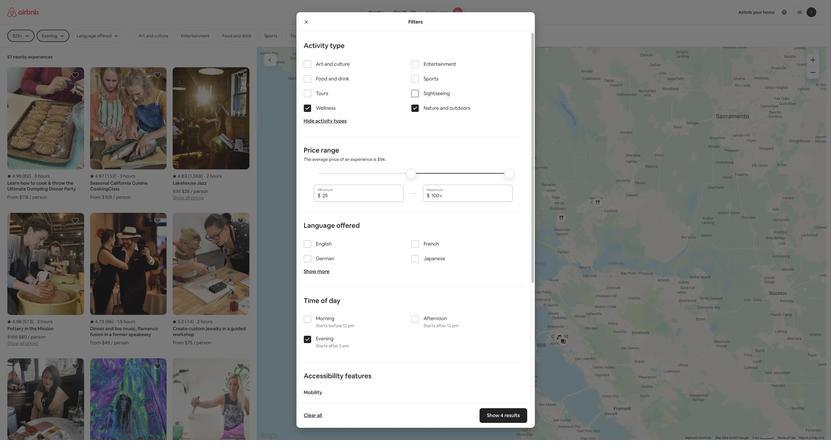 Task type: vqa. For each thing, say whether or not it's contained in the screenshot.
Add to wishlist: Home in Oakland image
no



Task type: describe. For each thing, give the bounding box(es) containing it.
add to wishlist image for dinner and live music, flamenco fusion in a former speakeasy from $49 / person
[[154, 217, 162, 225]]

all inside pottery in the mission $100 $80 / person show all prices
[[20, 341, 24, 346]]

clear
[[304, 412, 316, 419]]

Entertainment button
[[176, 30, 215, 42]]

15
[[403, 9, 407, 15]]

2 horizontal spatial a
[[810, 436, 811, 440]]

5 km button
[[751, 436, 776, 440]]

show more button
[[304, 268, 330, 275]]

terms of use
[[778, 436, 796, 440]]

12 for morning
[[343, 323, 347, 329]]

4.98 (513)
[[12, 319, 34, 325]]

30
[[411, 9, 416, 15]]

from inside learn how to cook & throw the ultimate dumpling dinner party from $118 / person
[[7, 194, 18, 200]]

jazz
[[197, 180, 207, 186]]

outdoors
[[450, 105, 471, 111]]

an
[[345, 157, 350, 162]]

person inside pottery in the mission $100 $80 / person show all prices
[[31, 334, 46, 340]]

4.99 out of 5 average rating,  82 reviews image
[[7, 173, 31, 179]]

art and culture inside filters 'dialog'
[[316, 61, 350, 67]]

(96)
[[105, 319, 114, 325]]

(14)
[[185, 319, 194, 325]]

data
[[723, 436, 729, 440]]

Nature and outdoors button
[[375, 30, 426, 42]]

mission
[[38, 326, 54, 332]]

4.97
[[95, 173, 104, 179]]

workshop
[[173, 332, 194, 338]]

tours inside filters 'dialog'
[[316, 90, 329, 97]]

after for afternoon
[[437, 323, 446, 329]]

1 $ text field from the left
[[323, 193, 400, 199]]

57
[[7, 54, 12, 60]]

$28
[[182, 189, 190, 194]]

hide activity types button
[[304, 118, 347, 124]]

pm for afternoon
[[452, 323, 459, 329]]

(1,568)
[[188, 173, 203, 179]]

nearby button
[[362, 5, 389, 20]]

starts for morning
[[316, 323, 328, 329]]

all inside lakehouse jazz $35 $28 / person show all prices
[[185, 195, 190, 201]]

(153)
[[105, 173, 116, 179]]

speakeasy
[[129, 332, 151, 338]]

hours for and
[[124, 319, 136, 325]]

$49
[[102, 340, 110, 346]]

all inside button
[[317, 412, 322, 419]]

person inside lakehouse jazz $35 $28 / person show all prices
[[194, 189, 209, 194]]

art inside button
[[139, 33, 145, 39]]

google image
[[259, 432, 279, 440]]

flamenco
[[138, 326, 158, 332]]

dumpling
[[27, 186, 48, 192]]

food and drink inside filters 'dialog'
[[316, 76, 350, 82]]

ultimate
[[7, 186, 26, 192]]

Sports button
[[259, 30, 283, 42]]

nov 15 – 30
[[394, 9, 416, 15]]

zoom in image
[[811, 58, 816, 62]]

hours for how
[[38, 173, 50, 179]]

to
[[31, 180, 35, 186]]

japanese
[[424, 255, 446, 262]]

4.99
[[12, 173, 21, 179]]

food inside button
[[223, 33, 233, 39]]

person inside seasonal california cuisine cookingclass from $109 / person
[[116, 194, 131, 200]]

4.97 out of 5 average rating,  153 reviews image
[[90, 173, 116, 179]]

features
[[345, 372, 372, 380]]

(82)
[[22, 173, 31, 179]]

starts for evening
[[316, 343, 328, 349]]

food inside filters 'dialog'
[[316, 76, 328, 82]]

sports inside button
[[265, 33, 278, 39]]

seasonal
[[90, 180, 109, 186]]

Art and culture button
[[134, 30, 174, 42]]

art inside filters 'dialog'
[[316, 61, 324, 67]]

5.0
[[178, 319, 184, 325]]

lakehouse jazz group
[[173, 67, 250, 201]]

music,
[[123, 326, 137, 332]]

add
[[426, 9, 434, 15]]

types
[[334, 118, 347, 124]]

show left "4"
[[487, 412, 500, 419]]

starts for afternoon
[[424, 323, 436, 329]]

use
[[791, 436, 796, 440]]

party
[[64, 186, 76, 192]]

/ inside lakehouse jazz $35 $28 / person show all prices
[[191, 189, 193, 194]]

keyboard
[[686, 436, 699, 440]]

5 inside evening starts after 5 pm
[[340, 343, 342, 349]]

lakehouse jazz $35 $28 / person show all prices
[[173, 180, 209, 201]]

pottery in the mission group
[[7, 213, 84, 346]]

of inside price range the average price of an experience is $94.
[[340, 157, 344, 162]]

$35
[[173, 189, 181, 194]]

2 $ from the left
[[427, 192, 430, 199]]

create custom jewelry in a guided workshop group
[[173, 213, 250, 346]]

/ inside the dinner and live music, flamenco fusion in a former speakeasy from $49 / person
[[111, 340, 113, 346]]

sports inside filters 'dialog'
[[424, 76, 439, 82]]

$100
[[7, 334, 18, 340]]

terms of use link
[[778, 436, 796, 440]]

sightseeing
[[424, 90, 450, 97]]

mobility
[[304, 389, 322, 396]]

evening starts after 5 pm
[[316, 336, 349, 349]]

keyboard shortcuts
[[686, 436, 712, 440]]

Wellness button
[[345, 30, 373, 42]]

morning starts before 12 pm
[[316, 315, 355, 329]]

person inside create custom jewelry in a guided workshop from $75 / person
[[197, 340, 211, 346]]

person inside learn how to cook & throw the ultimate dumpling dinner party from $118 / person
[[32, 194, 47, 200]]

a inside the dinner and live music, flamenco fusion in a former speakeasy from $49 / person
[[109, 332, 112, 338]]

4.97 (153)
[[95, 173, 116, 179]]

in inside pottery in the mission $100 $80 / person show all prices
[[25, 326, 28, 332]]

filters dialog
[[297, 12, 535, 440]]

–
[[408, 9, 410, 15]]

from inside create custom jewelry in a guided workshop from $75 / person
[[173, 340, 184, 346]]

cookingclass
[[90, 186, 120, 192]]

filters
[[409, 19, 423, 25]]

(513)
[[22, 319, 34, 325]]

person inside the dinner and live music, flamenco fusion in a former speakeasy from $49 / person
[[114, 340, 129, 346]]

entertainment inside button
[[181, 33, 210, 39]]

of for terms of use
[[787, 436, 790, 440]]

price
[[329, 157, 339, 162]]

experience
[[351, 157, 373, 162]]

show 4 results
[[487, 412, 521, 419]]

report a map error link
[[800, 436, 825, 440]]

hide
[[304, 118, 315, 124]]

2 for (1,568)
[[207, 173, 209, 179]]

accessibility features
[[304, 372, 372, 380]]

/ inside create custom jewelry in a guided workshop from $75 / person
[[194, 340, 196, 346]]

/ inside pottery in the mission $100 $80 / person show all prices
[[28, 334, 30, 340]]

hours for california
[[124, 173, 135, 179]]

dinner inside learn how to cook & throw the ultimate dumpling dinner party from $118 / person
[[49, 186, 63, 192]]

language
[[304, 221, 335, 230]]

5.0 (14)
[[178, 319, 194, 325]]

nature and outdoors
[[424, 105, 471, 111]]

art and culture inside button
[[139, 33, 168, 39]]

2 for (513)
[[37, 319, 40, 325]]

jewelry
[[206, 326, 222, 332]]

$80
[[19, 334, 27, 340]]

price range the average price of an experience is $94.
[[304, 146, 386, 162]]

nov
[[394, 9, 402, 15]]

· 2 hours for in
[[35, 319, 53, 325]]

show inside pottery in the mission $100 $80 / person show all prices
[[7, 341, 19, 346]]

add to wishlist image for pottery in the mission $100 $80 / person show all prices
[[71, 217, 79, 225]]

a inside create custom jewelry in a guided workshop from $75 / person
[[227, 326, 230, 332]]

german
[[316, 255, 335, 262]]

prices inside lakehouse jazz $35 $28 / person show all prices
[[191, 195, 204, 201]]

and inside the dinner and live music, flamenco fusion in a former speakeasy from $49 / person
[[106, 326, 114, 332]]

keyboard shortcuts button
[[686, 436, 712, 440]]

learn
[[7, 180, 19, 186]]

offered
[[337, 221, 360, 230]]

· for (96)
[[115, 319, 116, 325]]

culture inside filters 'dialog'
[[334, 61, 350, 67]]

· for (1,568)
[[204, 173, 205, 179]]

4.98
[[12, 319, 21, 325]]

price
[[304, 146, 320, 154]]

tours inside tours button
[[291, 33, 301, 39]]



Task type: locate. For each thing, give the bounding box(es) containing it.
3 up to
[[34, 173, 37, 179]]

hours up mission
[[41, 319, 53, 325]]

0 horizontal spatial culture
[[154, 33, 168, 39]]

show left the more
[[304, 268, 317, 275]]

12 right before
[[343, 323, 347, 329]]

None search field
[[362, 5, 466, 20]]

0 horizontal spatial in
[[25, 326, 28, 332]]

clear all
[[304, 412, 322, 419]]

after inside evening starts after 5 pm
[[329, 343, 339, 349]]

1 horizontal spatial all
[[185, 195, 190, 201]]

hours inside learn how to cook & throw the ultimate dumpling dinner party group
[[38, 173, 50, 179]]

1 horizontal spatial $ text field
[[432, 193, 509, 199]]

1 vertical spatial food and drink
[[316, 76, 350, 82]]

57 nearby experiences
[[7, 54, 53, 60]]

all down $80
[[20, 341, 24, 346]]

12 down afternoon
[[447, 323, 452, 329]]

zoom out image
[[811, 70, 816, 75]]

wellness
[[316, 105, 336, 111]]

0 vertical spatial after
[[437, 323, 446, 329]]

from inside the dinner and live music, flamenco fusion in a former speakeasy from $49 / person
[[90, 340, 101, 346]]

day
[[329, 296, 341, 305]]

0 horizontal spatial of
[[321, 296, 328, 305]]

person down mission
[[31, 334, 46, 340]]

starts down evening
[[316, 343, 328, 349]]

starts down afternoon
[[424, 323, 436, 329]]

1 12 from the left
[[343, 323, 347, 329]]

afternoon
[[424, 315, 447, 322]]

2 horizontal spatial 2
[[207, 173, 209, 179]]

0 vertical spatial dinner
[[49, 186, 63, 192]]

©2023
[[730, 436, 739, 440]]

starts inside morning starts before 12 pm
[[316, 323, 328, 329]]

· 3 hours for to
[[32, 173, 50, 179]]

shortcuts
[[699, 436, 712, 440]]

5 down before
[[340, 343, 342, 349]]

· 2 hours up mission
[[35, 319, 53, 325]]

/ right $28
[[191, 189, 193, 194]]

pottery in the mission $100 $80 / person show all prices
[[7, 326, 54, 346]]

0 horizontal spatial a
[[109, 332, 112, 338]]

1 3 from the left
[[34, 173, 37, 179]]

0 horizontal spatial the
[[29, 326, 37, 332]]

tours up wellness
[[316, 90, 329, 97]]

0 vertical spatial of
[[340, 157, 344, 162]]

1 vertical spatial after
[[329, 343, 339, 349]]

4.99 (82)
[[12, 173, 31, 179]]

add to wishlist image for learn how to cook & throw the ultimate dumpling dinner party from $118 / person
[[71, 72, 79, 79]]

1 · 3 hours from the left
[[32, 173, 50, 179]]

/ inside seasonal california cuisine cookingclass from $109 / person
[[113, 194, 115, 200]]

dinner left party
[[49, 186, 63, 192]]

0 horizontal spatial 3
[[34, 173, 37, 179]]

1 horizontal spatial art and culture
[[316, 61, 350, 67]]

of left use
[[787, 436, 790, 440]]

create custom jewelry in a guided workshop from $75 / person
[[173, 326, 246, 346]]

after inside afternoon starts after 12 pm
[[437, 323, 446, 329]]

add to wishlist image inside the seasonal california cuisine cookingclass group
[[154, 72, 162, 79]]

1 horizontal spatial 12
[[447, 323, 452, 329]]

starts inside afternoon starts after 12 pm
[[424, 323, 436, 329]]

5 inside button
[[753, 436, 755, 440]]

culture inside button
[[154, 33, 168, 39]]

$118
[[19, 194, 28, 200]]

of
[[340, 157, 344, 162], [321, 296, 328, 305], [787, 436, 790, 440]]

show all prices button for prices
[[173, 194, 204, 201]]

0 vertical spatial prices
[[191, 195, 204, 201]]

the inside pottery in the mission $100 $80 / person show all prices
[[29, 326, 37, 332]]

of for time of day
[[321, 296, 328, 305]]

· 2 hours up custom
[[195, 319, 213, 325]]

4.83 out of 5 average rating,  1,568 reviews image
[[173, 173, 203, 179]]

after
[[437, 323, 446, 329], [329, 343, 339, 349]]

2 for (14)
[[197, 319, 200, 325]]

· inside the seasonal california cuisine cookingclass group
[[118, 173, 119, 179]]

show down $100
[[7, 341, 19, 346]]

show all prices button down lakehouse
[[173, 194, 204, 201]]

0 vertical spatial all
[[185, 195, 190, 201]]

before
[[329, 323, 342, 329]]

0 horizontal spatial art
[[139, 33, 145, 39]]

in inside the dinner and live music, flamenco fusion in a former speakeasy from $49 / person
[[104, 332, 108, 338]]

0 vertical spatial art
[[139, 33, 145, 39]]

2 inside the create custom jewelry in a guided workshop group
[[197, 319, 200, 325]]

1 horizontal spatial after
[[437, 323, 446, 329]]

hours right (1,568)
[[210, 173, 222, 179]]

live
[[115, 326, 122, 332]]

hours inside lakehouse jazz group
[[210, 173, 222, 179]]

1 horizontal spatial sports
[[424, 76, 439, 82]]

0 horizontal spatial · 3 hours
[[32, 173, 50, 179]]

0 horizontal spatial art and culture
[[139, 33, 168, 39]]

person down dumpling
[[32, 194, 47, 200]]

starts down morning
[[316, 323, 328, 329]]

1 vertical spatial prices
[[25, 341, 38, 346]]

· inside the create custom jewelry in a guided workshop group
[[195, 319, 196, 325]]

learn how to cook & throw the ultimate dumpling dinner party group
[[7, 67, 84, 200]]

4.73 out of 5 average rating,  96 reviews image
[[90, 319, 114, 325]]

former
[[113, 332, 128, 338]]

all right clear
[[317, 412, 322, 419]]

activity
[[316, 118, 333, 124]]

1 horizontal spatial $
[[427, 192, 430, 199]]

a
[[227, 326, 230, 332], [109, 332, 112, 338], [810, 436, 811, 440]]

1 vertical spatial sports
[[424, 76, 439, 82]]

0 horizontal spatial prices
[[25, 341, 38, 346]]

· inside learn how to cook & throw the ultimate dumpling dinner party group
[[32, 173, 33, 179]]

1 vertical spatial tours
[[316, 90, 329, 97]]

3 up california
[[120, 173, 123, 179]]

seasonal california cuisine cookingclass group
[[90, 67, 167, 200]]

dinner inside the dinner and live music, flamenco fusion in a former speakeasy from $49 / person
[[90, 326, 105, 332]]

0 horizontal spatial entertainment
[[181, 33, 210, 39]]

1 horizontal spatial food and drink
[[316, 76, 350, 82]]

1 vertical spatial culture
[[334, 61, 350, 67]]

after down evening
[[329, 343, 339, 349]]

3
[[34, 173, 37, 179], [120, 173, 123, 179]]

· 2 hours for custom
[[195, 319, 213, 325]]

english
[[316, 241, 332, 247]]

none search field containing nearby
[[362, 5, 466, 20]]

0 vertical spatial tours
[[291, 33, 301, 39]]

2 $ text field from the left
[[432, 193, 509, 199]]

guided
[[231, 326, 246, 332]]

1 horizontal spatial · 3 hours
[[118, 173, 135, 179]]

· 2 hours up the jazz in the top of the page
[[204, 173, 222, 179]]

person
[[194, 189, 209, 194], [32, 194, 47, 200], [116, 194, 131, 200], [31, 334, 46, 340], [114, 340, 129, 346], [197, 340, 211, 346]]

in right jewelry
[[223, 326, 226, 332]]

profile element
[[473, 0, 820, 24]]

5.0 out of 5 average rating,  14 reviews image
[[173, 319, 194, 325]]

add to wishlist image for 2 hours
[[237, 72, 244, 79]]

2 · 3 hours from the left
[[118, 173, 135, 179]]

0 horizontal spatial 2
[[37, 319, 40, 325]]

1 horizontal spatial tours
[[316, 90, 329, 97]]

4.83 (1,568)
[[178, 173, 203, 179]]

0 vertical spatial food and drink
[[223, 33, 252, 39]]

person right $75
[[197, 340, 211, 346]]

· 2 hours inside the create custom jewelry in a guided workshop group
[[195, 319, 213, 325]]

california
[[110, 180, 131, 186]]

0 horizontal spatial all
[[20, 341, 24, 346]]

·
[[32, 173, 33, 179], [118, 173, 119, 179], [204, 173, 205, 179], [35, 319, 36, 325], [115, 319, 116, 325], [195, 319, 196, 325]]

sports up sightseeing
[[424, 76, 439, 82]]

· up the jazz in the top of the page
[[204, 173, 205, 179]]

0 vertical spatial 5
[[340, 343, 342, 349]]

1 horizontal spatial in
[[104, 332, 108, 338]]

report
[[800, 436, 809, 440]]

map
[[716, 436, 722, 440]]

/ right $49
[[111, 340, 113, 346]]

after for evening
[[329, 343, 339, 349]]

0 vertical spatial sports
[[265, 33, 278, 39]]

pm for evening
[[343, 343, 349, 349]]

2 horizontal spatial in
[[223, 326, 226, 332]]

art
[[139, 33, 145, 39], [316, 61, 324, 67]]

1 $ from the left
[[318, 192, 321, 199]]

0 vertical spatial entertainment
[[181, 33, 210, 39]]

range
[[321, 146, 340, 154]]

· left 1.5
[[115, 319, 116, 325]]

afternoon starts after 12 pm
[[424, 315, 459, 329]]

hours
[[38, 173, 50, 179], [124, 173, 135, 179], [210, 173, 222, 179], [41, 319, 53, 325], [124, 319, 136, 325], [201, 319, 213, 325]]

drink inside filters 'dialog'
[[338, 76, 350, 82]]

1 vertical spatial of
[[321, 296, 328, 305]]

hours up jewelry
[[201, 319, 213, 325]]

show inside lakehouse jazz $35 $28 / person show all prices
[[173, 195, 184, 201]]

throw
[[52, 180, 65, 186]]

show
[[173, 195, 184, 201], [304, 268, 317, 275], [7, 341, 19, 346], [487, 412, 500, 419]]

the right the throw
[[66, 180, 73, 186]]

in up $49
[[104, 332, 108, 338]]

dinner and live music, flamenco fusion in a former speakeasy from $49 / person
[[90, 326, 158, 346]]

4
[[501, 412, 504, 419]]

12 inside afternoon starts after 12 pm
[[447, 323, 452, 329]]

experiences
[[28, 54, 53, 60]]

km
[[756, 436, 760, 440]]

how
[[20, 180, 30, 186]]

pm inside evening starts after 5 pm
[[343, 343, 349, 349]]

4.83
[[178, 173, 187, 179]]

tours right sports button
[[291, 33, 301, 39]]

2 12 from the left
[[447, 323, 452, 329]]

0 vertical spatial drink
[[242, 33, 252, 39]]

· inside "pottery in the mission" group
[[35, 319, 36, 325]]

show all prices button down the pottery in the bottom of the page
[[7, 340, 38, 346]]

drink inside button
[[242, 33, 252, 39]]

· 3 hours up california
[[118, 173, 135, 179]]

/ right $75
[[194, 340, 196, 346]]

· 3 hours inside the seasonal california cuisine cookingclass group
[[118, 173, 135, 179]]

0 vertical spatial show all prices button
[[173, 194, 204, 201]]

· 3 hours for cuisine
[[118, 173, 135, 179]]

person down california
[[116, 194, 131, 200]]

0 horizontal spatial 12
[[343, 323, 347, 329]]

food and drink inside food and drink button
[[223, 33, 252, 39]]

hours inside dinner and live music, flamenco fusion in a former speakeasy group
[[124, 319, 136, 325]]

pm
[[348, 323, 355, 329], [452, 323, 459, 329], [343, 343, 349, 349]]

· 2 hours inside "pottery in the mission" group
[[35, 319, 53, 325]]

accessibility
[[304, 372, 344, 380]]

learn how to cook & throw the ultimate dumpling dinner party from $118 / person
[[7, 180, 76, 200]]

2 horizontal spatial of
[[787, 436, 790, 440]]

add to wishlist image inside dinner and live music, flamenco fusion in a former speakeasy group
[[154, 217, 162, 225]]

report a map error
[[800, 436, 825, 440]]

guests
[[435, 9, 449, 15]]

· inside lakehouse jazz group
[[204, 173, 205, 179]]

pm for morning
[[348, 323, 355, 329]]

1 horizontal spatial drink
[[338, 76, 350, 82]]

hide activity types
[[304, 118, 347, 124]]

2
[[207, 173, 209, 179], [37, 319, 40, 325], [197, 319, 200, 325]]

is
[[374, 157, 377, 162]]

person down the jazz in the top of the page
[[194, 189, 209, 194]]

1 vertical spatial the
[[29, 326, 37, 332]]

/ inside learn how to cook & throw the ultimate dumpling dinner party from $118 / person
[[29, 194, 31, 200]]

0 horizontal spatial $
[[318, 192, 321, 199]]

4.73
[[95, 319, 104, 325]]

· for (513)
[[35, 319, 36, 325]]

· 2 hours inside lakehouse jazz group
[[204, 173, 222, 179]]

show all prices button inside lakehouse jazz group
[[173, 194, 204, 201]]

1 vertical spatial show all prices button
[[7, 340, 38, 346]]

hours for jazz
[[210, 173, 222, 179]]

1 vertical spatial drink
[[338, 76, 350, 82]]

starts
[[316, 323, 328, 329], [424, 323, 436, 329], [316, 343, 328, 349]]

1 horizontal spatial culture
[[334, 61, 350, 67]]

from inside seasonal california cuisine cookingclass from $109 / person
[[90, 194, 101, 200]]

1 horizontal spatial food
[[316, 76, 328, 82]]

hours inside the create custom jewelry in a guided workshop group
[[201, 319, 213, 325]]

1 vertical spatial food
[[316, 76, 328, 82]]

1 horizontal spatial dinner
[[90, 326, 105, 332]]

evening
[[316, 336, 334, 342]]

hours up music,
[[124, 319, 136, 325]]

prices inside pottery in the mission $100 $80 / person show all prices
[[25, 341, 38, 346]]

· 3 hours inside learn how to cook & throw the ultimate dumpling dinner party group
[[32, 173, 50, 179]]

the inside learn how to cook & throw the ultimate dumpling dinner party from $118 / person
[[66, 180, 73, 186]]

prices down the jazz in the top of the page
[[191, 195, 204, 201]]

0 horizontal spatial food
[[223, 33, 233, 39]]

0 vertical spatial the
[[66, 180, 73, 186]]

french
[[424, 241, 439, 247]]

add to wishlist image inside lakehouse jazz group
[[237, 72, 244, 79]]

hours inside "pottery in the mission" group
[[41, 319, 53, 325]]

1 horizontal spatial entertainment
[[424, 61, 457, 67]]

· for (14)
[[195, 319, 196, 325]]

dinner down 4.73
[[90, 326, 105, 332]]

hours up california
[[124, 173, 135, 179]]

from down fusion
[[90, 340, 101, 346]]

lakehouse
[[173, 180, 196, 186]]

Sightseeing button
[[309, 30, 342, 42]]

· 1.5 hours
[[115, 319, 136, 325]]

Food and drink button
[[217, 30, 257, 42]]

$ text field
[[323, 193, 400, 199], [432, 193, 509, 199]]

prices down $80
[[25, 341, 38, 346]]

1 vertical spatial 5
[[753, 436, 755, 440]]

5 km
[[753, 436, 761, 440]]

Tours button
[[285, 30, 307, 42]]

time
[[304, 296, 320, 305]]

2 vertical spatial all
[[317, 412, 322, 419]]

1 vertical spatial art
[[316, 61, 324, 67]]

entertainment inside filters 'dialog'
[[424, 61, 457, 67]]

dinner
[[49, 186, 63, 192], [90, 326, 105, 332]]

0 vertical spatial food
[[223, 33, 233, 39]]

/ right $109
[[113, 194, 115, 200]]

0 vertical spatial culture
[[154, 33, 168, 39]]

· 3 hours up cook
[[32, 173, 50, 179]]

prices
[[191, 195, 204, 201], [25, 341, 38, 346]]

from down 'workshop' at bottom left
[[173, 340, 184, 346]]

seasonal california cuisine cookingclass from $109 / person
[[90, 180, 148, 200]]

add to wishlist image for create custom jewelry in a guided workshop from $75 / person
[[237, 217, 244, 225]]

0 vertical spatial art and culture
[[139, 33, 168, 39]]

0 horizontal spatial sports
[[265, 33, 278, 39]]

1 horizontal spatial 5
[[753, 436, 755, 440]]

of left the day at the bottom left of page
[[321, 296, 328, 305]]

1 horizontal spatial 2
[[197, 319, 200, 325]]

map
[[812, 436, 818, 440]]

2 inside "pottery in the mission" group
[[37, 319, 40, 325]]

1 horizontal spatial prices
[[191, 195, 204, 201]]

2 3 from the left
[[120, 173, 123, 179]]

a up $49
[[109, 332, 112, 338]]

12 inside morning starts before 12 pm
[[343, 323, 347, 329]]

3 inside learn how to cook & throw the ultimate dumpling dinner party group
[[34, 173, 37, 179]]

google map
showing 24 experiences. region
[[257, 47, 827, 440]]

1 horizontal spatial the
[[66, 180, 73, 186]]

0 horizontal spatial tours
[[291, 33, 301, 39]]

add to wishlist image
[[71, 72, 79, 79], [71, 217, 79, 225], [154, 217, 162, 225], [237, 217, 244, 225], [71, 363, 79, 370], [237, 363, 244, 370]]

3 for 4.99 (82)
[[34, 173, 37, 179]]

hours for custom
[[201, 319, 213, 325]]

show all prices button inside "pottery in the mission" group
[[7, 340, 38, 346]]

1 horizontal spatial art
[[316, 61, 324, 67]]

from down ultimate
[[7, 194, 18, 200]]

2 up custom
[[197, 319, 200, 325]]

1 vertical spatial art and culture
[[316, 61, 350, 67]]

1 horizontal spatial 3
[[120, 173, 123, 179]]

/ right the $118
[[29, 194, 31, 200]]

4.98 out of 5 average rating,  513 reviews image
[[7, 319, 34, 325]]

in down (513)
[[25, 326, 28, 332]]

3 for 4.97 (153)
[[120, 173, 123, 179]]

· for (153)
[[118, 173, 119, 179]]

show down $35 at the top left of page
[[173, 195, 184, 201]]

0 horizontal spatial dinner
[[49, 186, 63, 192]]

2 up the jazz in the top of the page
[[207, 173, 209, 179]]

· right (14)
[[195, 319, 196, 325]]

cuisine
[[132, 180, 148, 186]]

in inside create custom jewelry in a guided workshop from $75 / person
[[223, 326, 226, 332]]

after down afternoon
[[437, 323, 446, 329]]

0 horizontal spatial $ text field
[[323, 193, 400, 199]]

pm inside morning starts before 12 pm
[[348, 323, 355, 329]]

a left map
[[810, 436, 811, 440]]

from left $109
[[90, 194, 101, 200]]

· right (513)
[[35, 319, 36, 325]]

· inside dinner and live music, flamenco fusion in a former speakeasy group
[[115, 319, 116, 325]]

add to wishlist image for 3 hours
[[154, 72, 162, 79]]

2 up mission
[[37, 319, 40, 325]]

1 vertical spatial all
[[20, 341, 24, 346]]

hours up cook
[[38, 173, 50, 179]]

google
[[740, 436, 750, 440]]

show all prices button for show
[[7, 340, 38, 346]]

starts inside evening starts after 5 pm
[[316, 343, 328, 349]]

0 horizontal spatial food and drink
[[223, 33, 252, 39]]

terms
[[778, 436, 787, 440]]

nov 15 – 30 button
[[389, 5, 421, 20]]

add to wishlist image
[[154, 72, 162, 79], [237, 72, 244, 79], [154, 363, 162, 370]]

cook
[[36, 180, 47, 186]]

pottery
[[7, 326, 24, 332]]

of left an on the top
[[340, 157, 344, 162]]

the down (513)
[[29, 326, 37, 332]]

language offered
[[304, 221, 360, 230]]

hours inside the seasonal california cuisine cookingclass group
[[124, 173, 135, 179]]

hours for in
[[41, 319, 53, 325]]

3 inside the seasonal california cuisine cookingclass group
[[120, 173, 123, 179]]

pm inside afternoon starts after 12 pm
[[452, 323, 459, 329]]

1 horizontal spatial a
[[227, 326, 230, 332]]

5
[[340, 343, 342, 349], [753, 436, 755, 440]]

0 horizontal spatial drink
[[242, 33, 252, 39]]

dinner and live music, flamenco fusion in a former speakeasy group
[[90, 213, 167, 346]]

0 horizontal spatial after
[[329, 343, 339, 349]]

· right (82) on the top of the page
[[32, 173, 33, 179]]

activity
[[304, 41, 329, 50]]

/ right $80
[[28, 334, 30, 340]]

person down the former
[[114, 340, 129, 346]]

0 horizontal spatial 5
[[340, 343, 342, 349]]

1 horizontal spatial show all prices button
[[173, 194, 204, 201]]

average
[[312, 157, 328, 162]]

add guests
[[426, 9, 449, 15]]

a left guided
[[227, 326, 230, 332]]

1 horizontal spatial of
[[340, 157, 344, 162]]

· 2 hours for jazz
[[204, 173, 222, 179]]

1 vertical spatial entertainment
[[424, 61, 457, 67]]

5 left km
[[753, 436, 755, 440]]

sports left tours button
[[265, 33, 278, 39]]

· for (82)
[[32, 173, 33, 179]]

all down $28
[[185, 195, 190, 201]]

2 vertical spatial of
[[787, 436, 790, 440]]

0 horizontal spatial show all prices button
[[7, 340, 38, 346]]

12 for afternoon
[[447, 323, 452, 329]]

2 horizontal spatial all
[[317, 412, 322, 419]]

1 vertical spatial dinner
[[90, 326, 105, 332]]

· right (153) at the top left
[[118, 173, 119, 179]]

2 inside lakehouse jazz group
[[207, 173, 209, 179]]



